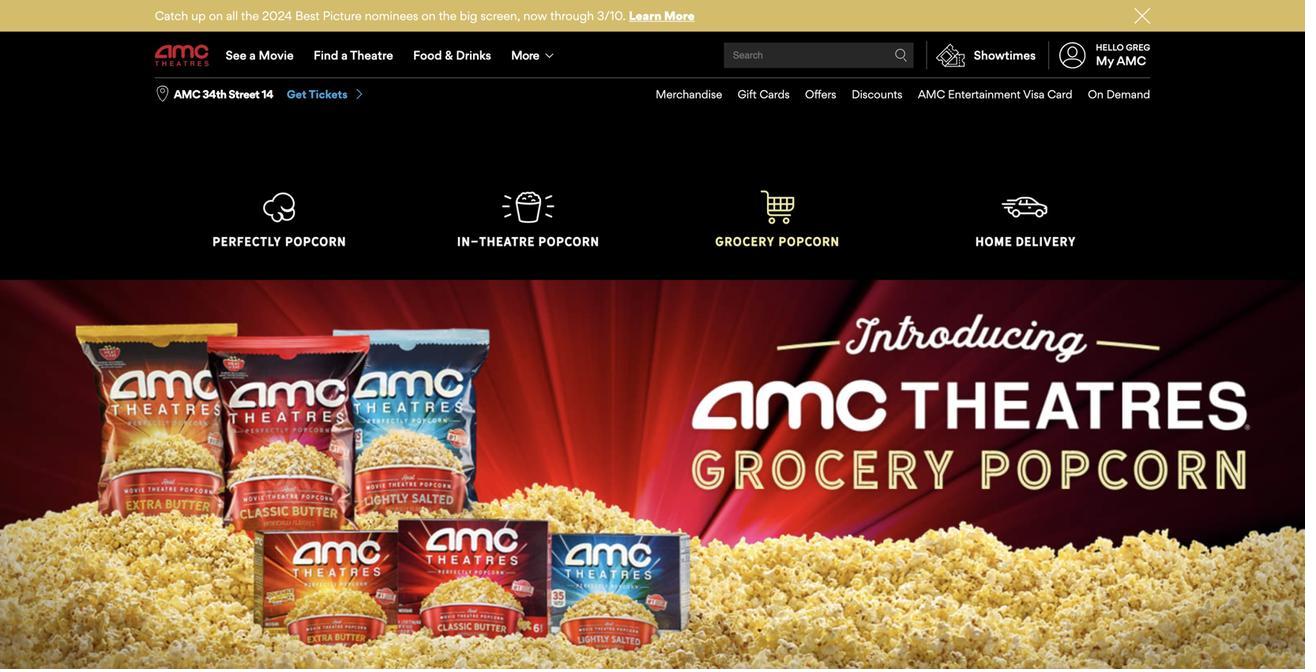Task type: locate. For each thing, give the bounding box(es) containing it.
drinks
[[456, 48, 491, 62]]

0 horizontal spatial more
[[511, 48, 539, 62]]

see a movie link
[[216, 33, 304, 77]]

best
[[295, 8, 320, 23]]

the left big
[[439, 8, 457, 23]]

1 horizontal spatial the
[[439, 8, 457, 23]]

more
[[664, 8, 695, 23], [511, 48, 539, 62]]

find
[[314, 48, 338, 62]]

1 horizontal spatial a
[[341, 48, 348, 62]]

user profile image
[[1051, 42, 1095, 68]]

a
[[249, 48, 256, 62], [341, 48, 348, 62]]

theatre
[[350, 48, 393, 62]]

perfectly popcorn image
[[209, 190, 350, 247]]

food & drinks
[[413, 48, 491, 62]]

2 on from the left
[[422, 8, 436, 23]]

amc
[[1117, 53, 1146, 68], [918, 87, 945, 101], [174, 87, 200, 101]]

0 horizontal spatial on
[[209, 8, 223, 23]]

home delivery image
[[955, 190, 1097, 247]]

dialog
[[0, 0, 1305, 669]]

my
[[1096, 53, 1114, 68]]

search the AMC website text field
[[731, 49, 895, 61]]

0 horizontal spatial a
[[249, 48, 256, 62]]

go to my account page element
[[1049, 33, 1150, 77]]

0 vertical spatial menu
[[155, 33, 1150, 77]]

1 vertical spatial menu
[[640, 78, 1150, 110]]

2 horizontal spatial amc
[[1117, 53, 1146, 68]]

food
[[413, 48, 442, 62]]

1 horizontal spatial on
[[422, 8, 436, 23]]

more right learn
[[664, 8, 695, 23]]

a right see
[[249, 48, 256, 62]]

on left the all
[[209, 8, 223, 23]]

demand
[[1107, 87, 1150, 101]]

get
[[287, 87, 307, 101]]

menu containing merchandise
[[640, 78, 1150, 110]]

1 vertical spatial more
[[511, 48, 539, 62]]

2 a from the left
[[341, 48, 348, 62]]

1 horizontal spatial more
[[664, 8, 695, 23]]

0 horizontal spatial amc
[[174, 87, 200, 101]]

2024
[[262, 8, 292, 23]]

showtimes image
[[927, 41, 974, 70]]

on demand
[[1088, 87, 1150, 101]]

a right find
[[341, 48, 348, 62]]

amc down greg
[[1117, 53, 1146, 68]]

on
[[1088, 87, 1104, 101]]

34th
[[202, 87, 226, 101]]

learn
[[629, 8, 662, 23]]

amc inside amc entertainment visa card link
[[918, 87, 945, 101]]

nominees
[[365, 8, 418, 23]]

14
[[262, 87, 273, 101]]

the right the all
[[241, 8, 259, 23]]

gift
[[738, 87, 757, 101]]

more down now
[[511, 48, 539, 62]]

amc down showtimes image
[[918, 87, 945, 101]]

tickets
[[309, 87, 348, 101]]

1 horizontal spatial amc
[[918, 87, 945, 101]]

1 the from the left
[[241, 8, 259, 23]]

amc logo image
[[155, 45, 210, 66], [155, 45, 210, 66]]

menu down learn
[[155, 33, 1150, 77]]

catch up on all the 2024 best picture nominees on the big screen, now through 3/10. learn more
[[155, 8, 695, 23]]

menu
[[155, 33, 1150, 77], [640, 78, 1150, 110]]

big
[[460, 8, 477, 23]]

screen,
[[481, 8, 520, 23]]

amc 34th street 14 button
[[174, 87, 273, 102]]

menu down the 'submit search icon'
[[640, 78, 1150, 110]]

menu containing more
[[155, 33, 1150, 77]]

on right nominees
[[422, 8, 436, 23]]

find a theatre
[[314, 48, 393, 62]]

showtimes link
[[927, 41, 1036, 70]]

offers
[[805, 87, 836, 101]]

amc left 34th
[[174, 87, 200, 101]]

1 on from the left
[[209, 8, 223, 23]]

amc 34th street 14
[[174, 87, 273, 101]]

more inside button
[[511, 48, 539, 62]]

on
[[209, 8, 223, 23], [422, 8, 436, 23]]

0 horizontal spatial the
[[241, 8, 259, 23]]

all
[[226, 8, 238, 23]]

see a movie
[[226, 48, 294, 62]]

on demand link
[[1073, 78, 1150, 110]]

amc inside amc 34th street 14 button
[[174, 87, 200, 101]]

1 a from the left
[[249, 48, 256, 62]]

the
[[241, 8, 259, 23], [439, 8, 457, 23]]

merchandise
[[656, 87, 722, 101]]

get tickets
[[287, 87, 348, 101]]

cards
[[760, 87, 790, 101]]

amc inside hello greg my amc
[[1117, 53, 1146, 68]]



Task type: describe. For each thing, give the bounding box(es) containing it.
amc entertainment visa card link
[[903, 78, 1073, 110]]

&
[[445, 48, 453, 62]]

discounts
[[852, 87, 903, 101]]

offers link
[[790, 78, 836, 110]]

gift cards link
[[722, 78, 790, 110]]

close this dialog image
[[1278, 638, 1293, 654]]

gift cards
[[738, 87, 790, 101]]

visa
[[1023, 87, 1045, 101]]

hello greg my amc
[[1096, 42, 1150, 68]]

street
[[229, 87, 259, 101]]

a for theatre
[[341, 48, 348, 62]]

food & drinks link
[[403, 33, 501, 77]]

amc for amc entertainment visa card
[[918, 87, 945, 101]]

card
[[1048, 87, 1073, 101]]

amc grocery popcorn image
[[0, 280, 1305, 669]]

submit search icon image
[[895, 49, 908, 62]]

now
[[523, 8, 547, 23]]

picture
[[323, 8, 362, 23]]

a for movie
[[249, 48, 256, 62]]

movie
[[259, 48, 294, 62]]

through
[[550, 8, 594, 23]]

discounts link
[[836, 78, 903, 110]]

amc entertainment visa card
[[918, 87, 1073, 101]]

more button
[[501, 33, 567, 77]]

hello
[[1096, 42, 1124, 52]]

learn more link
[[629, 8, 695, 23]]

see
[[226, 48, 246, 62]]

find a theatre link
[[304, 33, 403, 77]]

showtimes
[[974, 48, 1036, 62]]

grocery popcorn image
[[706, 190, 848, 247]]

3/10.
[[597, 8, 626, 23]]

0 vertical spatial more
[[664, 8, 695, 23]]

entertainment
[[948, 87, 1021, 101]]

catch
[[155, 8, 188, 23]]

merchandise link
[[640, 78, 722, 110]]

in-theatre popcorn image
[[457, 190, 599, 247]]

2 the from the left
[[439, 8, 457, 23]]

get tickets link
[[287, 87, 365, 102]]

amc for amc 34th street 14
[[174, 87, 200, 101]]

up
[[191, 8, 206, 23]]

greg
[[1126, 42, 1150, 52]]



Task type: vqa. For each thing, say whether or not it's contained in the screenshot.
Movie
yes



